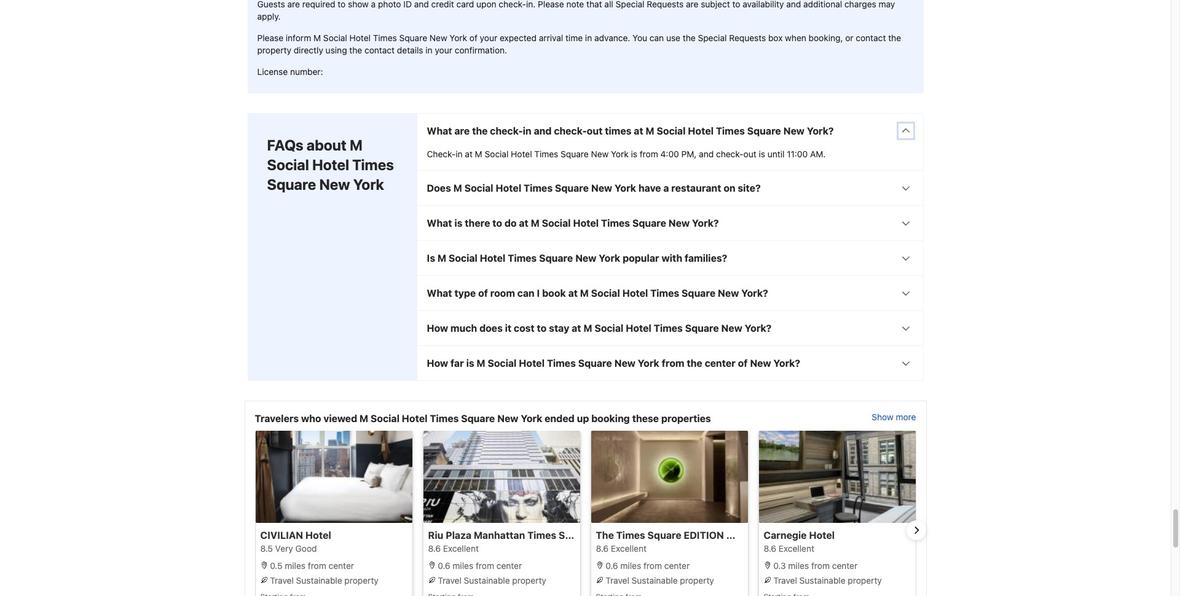 Task type: vqa. For each thing, say whether or not it's contained in the screenshot.


Task type: locate. For each thing, give the bounding box(es) containing it.
1 vertical spatial out
[[744, 148, 756, 159]]

0 vertical spatial contact
[[856, 33, 886, 43]]

in.
[[526, 0, 536, 9]]

what inside 'dropdown button'
[[427, 287, 452, 298]]

properties
[[661, 413, 711, 424]]

travel down plaza
[[438, 575, 462, 585]]

1 horizontal spatial 0.6
[[606, 560, 618, 571]]

the
[[683, 33, 696, 43], [888, 33, 901, 43], [349, 45, 362, 55], [472, 125, 488, 136], [687, 357, 702, 368]]

0 horizontal spatial out
[[587, 125, 603, 136]]

edition
[[684, 530, 724, 541]]

0 horizontal spatial a
[[371, 0, 376, 9]]

use
[[666, 33, 680, 43]]

to left 'show'
[[338, 0, 346, 9]]

is down what are the check-in and check-out times at m social hotel times square new york? at top
[[631, 148, 637, 159]]

square up details
[[399, 33, 427, 43]]

accordion control element
[[416, 113, 924, 381]]

0.6 miles from center down plaza
[[435, 560, 522, 571]]

0.6
[[438, 560, 450, 571], [606, 560, 618, 571]]

can left i
[[517, 287, 535, 298]]

square up what is there to do at m social hotel times square new york?
[[555, 182, 589, 193]]

social right is
[[449, 252, 478, 263]]

1 travel from the left
[[270, 575, 294, 585]]

from
[[640, 148, 658, 159], [662, 357, 684, 368], [308, 560, 326, 571], [476, 560, 494, 571], [644, 560, 662, 571], [811, 560, 830, 571]]

region containing civilian hotel
[[245, 431, 926, 596]]

please
[[538, 0, 564, 9], [257, 33, 283, 43]]

3 travel sustainable property from the left
[[603, 575, 714, 585]]

2 travel sustainable property from the left
[[435, 575, 546, 585]]

these
[[632, 413, 659, 424]]

requests up use
[[647, 0, 684, 9]]

how far is m social hotel times square new york from the center of new york?
[[427, 357, 800, 368]]

2 vertical spatial what
[[427, 287, 452, 298]]

requests
[[647, 0, 684, 9], [729, 33, 766, 43]]

0 horizontal spatial your
[[435, 45, 452, 55]]

m
[[314, 33, 321, 43], [646, 125, 654, 136], [350, 136, 363, 153], [475, 148, 482, 159], [453, 182, 462, 193], [531, 217, 540, 228], [438, 252, 446, 263], [580, 287, 589, 298], [584, 322, 592, 333], [477, 357, 485, 368], [360, 413, 368, 424]]

travel sustainable property down riu plaza manhattan times square 8.6 excellent
[[435, 575, 546, 585]]

from down good
[[308, 560, 326, 571]]

how left the far
[[427, 357, 448, 368]]

to left stay
[[537, 322, 547, 333]]

sustainable for 8.5 very
[[296, 575, 342, 585]]

0 vertical spatial requests
[[647, 0, 684, 9]]

type
[[454, 287, 476, 298]]

0 horizontal spatial 0.6 miles from center
[[435, 560, 522, 571]]

your
[[480, 33, 497, 43], [435, 45, 452, 55]]

m right times in the right of the page
[[646, 125, 654, 136]]

travel sustainable property for edition
[[603, 575, 714, 585]]

square up book
[[539, 252, 573, 263]]

are left subject
[[686, 0, 699, 9]]

at right book
[[568, 287, 578, 298]]

can inside please inform m social hotel times square new york of your expected arrival time in advance. you can use the special requests box when booking, or contact the property directly using the contact details in your confirmation.
[[650, 33, 664, 43]]

0 horizontal spatial can
[[517, 287, 535, 298]]

from down the times square edition new york 8.6 excellent at the right of page
[[644, 560, 662, 571]]

miles
[[285, 560, 306, 571], [453, 560, 473, 571], [620, 560, 641, 571], [788, 560, 809, 571]]

2 how from the top
[[427, 357, 448, 368]]

square down the far
[[461, 413, 495, 424]]

travel down the 0.3
[[773, 575, 797, 585]]

0 vertical spatial of
[[470, 33, 478, 43]]

please right in.
[[538, 0, 564, 9]]

license number:
[[257, 66, 323, 77]]

square down families?
[[682, 287, 716, 298]]

0 horizontal spatial contact
[[365, 45, 395, 55]]

apply.
[[257, 11, 281, 22]]

social down faqs
[[267, 156, 309, 173]]

cost
[[514, 322, 535, 333]]

from inside dropdown button
[[662, 357, 684, 368]]

0 horizontal spatial 8.6 excellent
[[428, 543, 479, 554]]

0.3
[[773, 560, 786, 571]]

miles down the times square edition new york 8.6 excellent at the right of page
[[620, 560, 641, 571]]

0.3 miles from center
[[771, 560, 858, 571]]

site?
[[738, 182, 761, 193]]

0 vertical spatial your
[[480, 33, 497, 43]]

1 vertical spatial requests
[[729, 33, 766, 43]]

sustainable down the times square edition new york 8.6 excellent at the right of page
[[632, 575, 678, 585]]

far
[[451, 357, 464, 368]]

is
[[631, 148, 637, 159], [759, 148, 765, 159], [454, 217, 462, 228], [466, 357, 474, 368]]

popular
[[623, 252, 659, 263]]

travel sustainable property down the times square edition new york 8.6 excellent at the right of page
[[603, 575, 714, 585]]

new inside please inform m social hotel times square new york of your expected arrival time in advance. you can use the special requests box when booking, or contact the property directly using the contact details in your confirmation.
[[430, 33, 447, 43]]

m inside is m social hotel times square new york popular with families? dropdown button
[[438, 252, 446, 263]]

1 vertical spatial contact
[[365, 45, 395, 55]]

square up until at the right of page
[[747, 125, 781, 136]]

property
[[257, 45, 291, 55], [344, 575, 379, 585], [512, 575, 546, 585], [680, 575, 714, 585], [848, 575, 882, 585]]

are
[[287, 0, 300, 9], [686, 0, 699, 9], [454, 125, 470, 136]]

1 horizontal spatial 0.6 miles from center
[[603, 560, 690, 571]]

property inside please inform m social hotel times square new york of your expected arrival time in advance. you can use the special requests box when booking, or contact the property directly using the contact details in your confirmation.
[[257, 45, 291, 55]]

square left edition
[[648, 530, 681, 541]]

what type of room can i book at m social hotel times square new york?
[[427, 287, 768, 298]]

1 horizontal spatial requests
[[729, 33, 766, 43]]

2 what from the top
[[427, 217, 452, 228]]

social up how much does it cost to stay at m social hotel times square new york?
[[591, 287, 620, 298]]

may
[[879, 0, 895, 9]]

1 what from the top
[[427, 125, 452, 136]]

center down how much does it cost to stay at m social hotel times square new york? dropdown button
[[705, 357, 736, 368]]

new inside the times square edition new york 8.6 excellent
[[726, 530, 747, 541]]

travel sustainable property down 0.3 miles from center
[[771, 575, 882, 585]]

4 travel sustainable property from the left
[[771, 575, 882, 585]]

1 sustainable from the left
[[296, 575, 342, 585]]

travel sustainable property
[[268, 575, 379, 585], [435, 575, 546, 585], [603, 575, 714, 585], [771, 575, 882, 585]]

are for and
[[287, 0, 300, 9]]

0 vertical spatial can
[[650, 33, 664, 43]]

can inside 'dropdown button'
[[517, 287, 535, 298]]

check-
[[499, 0, 526, 9], [490, 125, 523, 136], [554, 125, 587, 136], [716, 148, 744, 159]]

a
[[371, 0, 376, 9], [663, 182, 669, 193]]

york? inside 'dropdown button'
[[741, 287, 768, 298]]

are inside dropdown button
[[454, 125, 470, 136]]

are right the guests
[[287, 0, 300, 9]]

square
[[399, 33, 427, 43], [747, 125, 781, 136], [561, 148, 589, 159], [267, 175, 316, 193], [555, 182, 589, 193], [632, 217, 666, 228], [539, 252, 573, 263], [682, 287, 716, 298], [685, 322, 719, 333], [578, 357, 612, 368], [461, 413, 495, 424], [559, 530, 593, 541], [648, 530, 681, 541]]

0.6 miles from center down the times square edition new york 8.6 excellent at the right of page
[[603, 560, 690, 571]]

do
[[505, 217, 517, 228]]

contact right or at top
[[856, 33, 886, 43]]

social right "check-"
[[485, 148, 509, 159]]

property up license
[[257, 45, 291, 55]]

0 vertical spatial out
[[587, 125, 603, 136]]

social
[[323, 33, 347, 43], [657, 125, 686, 136], [485, 148, 509, 159], [267, 156, 309, 173], [464, 182, 493, 193], [542, 217, 571, 228], [449, 252, 478, 263], [591, 287, 620, 298], [595, 322, 623, 333], [488, 357, 517, 368], [371, 413, 400, 424]]

m inside faqs about m social hotel times square new york
[[350, 136, 363, 153]]

how much does it cost to stay at m social hotel times square new york?
[[427, 322, 772, 333]]

1 horizontal spatial of
[[478, 287, 488, 298]]

contact left details
[[365, 45, 395, 55]]

1 miles from the left
[[285, 560, 306, 571]]

your up confirmation.
[[480, 33, 497, 43]]

m inside please inform m social hotel times square new york of your expected arrival time in advance. you can use the special requests box when booking, or contact the property directly using the contact details in your confirmation.
[[314, 33, 321, 43]]

what up "check-"
[[427, 125, 452, 136]]

0 horizontal spatial please
[[257, 33, 283, 43]]

0 vertical spatial a
[[371, 0, 376, 9]]

0 vertical spatial what
[[427, 125, 452, 136]]

0.6 down riu
[[438, 560, 450, 571]]

a right 'show'
[[371, 0, 376, 9]]

m right stay
[[584, 322, 592, 333]]

ended
[[545, 413, 575, 424]]

hotel inside 'carnegie hotel 8.6 excellent'
[[809, 530, 835, 541]]

how left much
[[427, 322, 448, 333]]

please inside guests are required to show a photo id and credit card upon check-in. please note that all special requests are subject to availability and additional charges may apply.
[[538, 0, 564, 9]]

travel down the
[[606, 575, 629, 585]]

1 horizontal spatial please
[[538, 0, 564, 9]]

0.5
[[270, 560, 282, 571]]

m right do
[[531, 217, 540, 228]]

0 horizontal spatial special
[[616, 0, 644, 9]]

center for civilian hotel
[[329, 560, 354, 571]]

property down riu plaza manhattan times square 8.6 excellent
[[512, 575, 546, 585]]

0 vertical spatial how
[[427, 322, 448, 333]]

square up how far is m social hotel times square new york from the center of new york? dropdown button
[[685, 322, 719, 333]]

sustainable down 0.5 miles from center
[[296, 575, 342, 585]]

4 miles from the left
[[788, 560, 809, 571]]

what type of room can i book at m social hotel times square new york? button
[[417, 276, 923, 310]]

travel for square
[[606, 575, 629, 585]]

8.6 excellent inside 'carnegie hotel 8.6 excellent'
[[764, 543, 814, 554]]

1 horizontal spatial contact
[[856, 33, 886, 43]]

2 miles from the left
[[453, 560, 473, 571]]

2 horizontal spatial are
[[686, 0, 699, 9]]

book
[[542, 287, 566, 298]]

center down the times square edition new york 8.6 excellent at the right of page
[[664, 560, 690, 571]]

at right do
[[519, 217, 528, 228]]

at right "check-"
[[465, 148, 473, 159]]

and inside what are the check-in and check-out times at m social hotel times square new york? dropdown button
[[534, 125, 552, 136]]

social up using
[[323, 33, 347, 43]]

riu plaza manhattan times square 8.6 excellent
[[428, 530, 593, 554]]

can left use
[[650, 33, 664, 43]]

of inside please inform m social hotel times square new york of your expected arrival time in advance. you can use the special requests box when booking, or contact the property directly using the contact details in your confirmation.
[[470, 33, 478, 43]]

from down what are the check-in and check-out times at m social hotel times square new york? at top
[[640, 148, 658, 159]]

hotel inside faqs about m social hotel times square new york
[[312, 156, 349, 173]]

of inside what type of room can i book at m social hotel times square new york? 'dropdown button'
[[478, 287, 488, 298]]

1 vertical spatial of
[[478, 287, 488, 298]]

a right have
[[663, 182, 669, 193]]

1 horizontal spatial are
[[454, 125, 470, 136]]

0 horizontal spatial requests
[[647, 0, 684, 9]]

1 vertical spatial your
[[435, 45, 452, 55]]

center down 'carnegie hotel 8.6 excellent'
[[832, 560, 858, 571]]

miles right the 0.3
[[788, 560, 809, 571]]

travel
[[270, 575, 294, 585], [438, 575, 462, 585], [606, 575, 629, 585], [773, 575, 797, 585]]

2 8.6 excellent from the left
[[596, 543, 647, 554]]

1 vertical spatial please
[[257, 33, 283, 43]]

2 horizontal spatial 8.6 excellent
[[764, 543, 814, 554]]

at inside 'dropdown button'
[[568, 287, 578, 298]]

is right the far
[[466, 357, 474, 368]]

4 travel from the left
[[773, 575, 797, 585]]

out left times in the right of the page
[[587, 125, 603, 136]]

note
[[566, 0, 584, 9]]

york
[[450, 33, 467, 43], [611, 148, 629, 159], [353, 175, 384, 193], [615, 182, 636, 193], [599, 252, 620, 263], [638, 357, 659, 368], [521, 413, 542, 424], [750, 530, 771, 541]]

square inside the times square edition new york 8.6 excellent
[[648, 530, 681, 541]]

travel for 8.5 very
[[270, 575, 294, 585]]

center inside dropdown button
[[705, 357, 736, 368]]

out left until at the right of page
[[744, 148, 756, 159]]

travel for manhattan
[[438, 575, 462, 585]]

social up how far is m social hotel times square new york from the center of new york?
[[595, 322, 623, 333]]

3 8.6 excellent from the left
[[764, 543, 814, 554]]

3 sustainable from the left
[[632, 575, 678, 585]]

m right book
[[580, 287, 589, 298]]

hotel inside 'dropdown button'
[[622, 287, 648, 298]]

0 horizontal spatial are
[[287, 0, 300, 9]]

show
[[872, 412, 894, 422]]

1 horizontal spatial your
[[480, 33, 497, 43]]

3 travel from the left
[[606, 575, 629, 585]]

square left the
[[559, 530, 593, 541]]

from down manhattan
[[476, 560, 494, 571]]

from down how much does it cost to stay at m social hotel times square new york? dropdown button
[[662, 357, 684, 368]]

1 how from the top
[[427, 322, 448, 333]]

1 horizontal spatial can
[[650, 33, 664, 43]]

property down 0.3 miles from center
[[848, 575, 882, 585]]

1 travel sustainable property from the left
[[268, 575, 379, 585]]

3 miles from the left
[[620, 560, 641, 571]]

advance.
[[594, 33, 630, 43]]

at
[[634, 125, 643, 136], [465, 148, 473, 159], [519, 217, 528, 228], [568, 287, 578, 298], [572, 322, 581, 333]]

2 travel from the left
[[438, 575, 462, 585]]

to right subject
[[732, 0, 740, 9]]

social inside please inform m social hotel times square new york of your expected arrival time in advance. you can use the special requests box when booking, or contact the property directly using the contact details in your confirmation.
[[323, 33, 347, 43]]

booking,
[[809, 33, 843, 43]]

1 horizontal spatial special
[[698, 33, 727, 43]]

0.6 miles from center
[[435, 560, 522, 571], [603, 560, 690, 571]]

m inside what are the check-in and check-out times at m social hotel times square new york? dropdown button
[[646, 125, 654, 136]]

1 vertical spatial how
[[427, 357, 448, 368]]

8.6 excellent down the
[[596, 543, 647, 554]]

1 horizontal spatial out
[[744, 148, 756, 159]]

out
[[587, 125, 603, 136], [744, 148, 756, 159]]

miles down plaza
[[453, 560, 473, 571]]

your right details
[[435, 45, 452, 55]]

show more
[[872, 412, 916, 422]]

is left until at the right of page
[[759, 148, 765, 159]]

m up directly
[[314, 33, 321, 43]]

carnegie
[[764, 530, 807, 541]]

1 horizontal spatial 8.6 excellent
[[596, 543, 647, 554]]

2 0.6 miles from center from the left
[[603, 560, 690, 571]]

m right about
[[350, 136, 363, 153]]

new
[[430, 33, 447, 43], [783, 125, 805, 136], [591, 148, 609, 159], [319, 175, 350, 193], [591, 182, 612, 193], [669, 217, 690, 228], [575, 252, 596, 263], [718, 287, 739, 298], [721, 322, 742, 333], [614, 357, 636, 368], [750, 357, 771, 368], [497, 413, 518, 424], [726, 530, 747, 541]]

out inside dropdown button
[[587, 125, 603, 136]]

1 vertical spatial what
[[427, 217, 452, 228]]

from for carnegie hotel
[[811, 560, 830, 571]]

0 vertical spatial special
[[616, 0, 644, 9]]

0 horizontal spatial 0.6
[[438, 560, 450, 571]]

square down faqs
[[267, 175, 316, 193]]

times
[[373, 33, 397, 43], [716, 125, 745, 136], [534, 148, 558, 159], [352, 156, 394, 173], [524, 182, 553, 193], [601, 217, 630, 228], [508, 252, 537, 263], [650, 287, 679, 298], [654, 322, 683, 333], [547, 357, 576, 368], [430, 413, 459, 424], [527, 530, 556, 541], [616, 530, 645, 541]]

i
[[537, 287, 540, 298]]

0 horizontal spatial of
[[470, 33, 478, 43]]

what is there to do at m social hotel times square new york?
[[427, 217, 719, 228]]

in
[[585, 33, 592, 43], [426, 45, 433, 55], [523, 125, 532, 136], [456, 148, 463, 159]]

m right the far
[[477, 357, 485, 368]]

4 sustainable from the left
[[799, 575, 846, 585]]

2 horizontal spatial of
[[738, 357, 748, 368]]

center down riu plaza manhattan times square 8.6 excellent
[[497, 560, 522, 571]]

special inside please inform m social hotel times square new york of your expected arrival time in advance. you can use the special requests box when booking, or contact the property directly using the contact details in your confirmation.
[[698, 33, 727, 43]]

m right does
[[453, 182, 462, 193]]

2 vertical spatial of
[[738, 357, 748, 368]]

8.6 excellent down the carnegie
[[764, 543, 814, 554]]

please down apply.
[[257, 33, 283, 43]]

please inside please inform m social hotel times square new york of your expected arrival time in advance. you can use the special requests box when booking, or contact the property directly using the contact details in your confirmation.
[[257, 33, 283, 43]]

2 sustainable from the left
[[464, 575, 510, 585]]

how for how much does it cost to stay at m social hotel times square new york?
[[427, 322, 448, 333]]

m inside how far is m social hotel times square new york from the center of new york? dropdown button
[[477, 357, 485, 368]]

are up "check-"
[[454, 125, 470, 136]]

hotel inside civilian hotel 8.5 very good
[[306, 530, 331, 541]]

what
[[427, 125, 452, 136], [427, 217, 452, 228], [427, 287, 452, 298]]

0 vertical spatial please
[[538, 0, 564, 9]]

1 0.6 miles from center from the left
[[435, 560, 522, 571]]

hotel
[[349, 33, 371, 43], [688, 125, 714, 136], [511, 148, 532, 159], [312, 156, 349, 173], [496, 182, 521, 193], [573, 217, 599, 228], [480, 252, 506, 263], [622, 287, 648, 298], [626, 322, 651, 333], [519, 357, 545, 368], [402, 413, 428, 424], [306, 530, 331, 541], [809, 530, 835, 541]]

8.6 excellent inside the times square edition new york 8.6 excellent
[[596, 543, 647, 554]]

0.6 down the
[[606, 560, 618, 571]]

3 what from the top
[[427, 287, 452, 298]]

property down 0.5 miles from center
[[344, 575, 379, 585]]

travel down 0.5
[[270, 575, 294, 585]]

in inside dropdown button
[[523, 125, 532, 136]]

1 vertical spatial special
[[698, 33, 727, 43]]

what left type
[[427, 287, 452, 298]]

special inside guests are required to show a photo id and credit card upon check-in. please note that all special requests are subject to availability and additional charges may apply.
[[616, 0, 644, 9]]

1 0.6 from the left
[[438, 560, 450, 571]]

1 vertical spatial a
[[663, 182, 669, 193]]

there
[[465, 217, 490, 228]]

1 8.6 excellent from the left
[[428, 543, 479, 554]]

directly
[[294, 45, 323, 55]]

special
[[616, 0, 644, 9], [698, 33, 727, 43]]

1 horizontal spatial a
[[663, 182, 669, 193]]

miles right 0.5
[[285, 560, 306, 571]]

square down how much does it cost to stay at m social hotel times square new york?
[[578, 357, 612, 368]]

region
[[245, 431, 926, 596]]

square down have
[[632, 217, 666, 228]]

york inside faqs about m social hotel times square new york
[[353, 175, 384, 193]]

travel sustainable property down 0.5 miles from center
[[268, 575, 379, 585]]

2 0.6 from the left
[[606, 560, 618, 571]]

what down does
[[427, 217, 452, 228]]

sustainable
[[296, 575, 342, 585], [464, 575, 510, 585], [632, 575, 678, 585], [799, 575, 846, 585]]

1 vertical spatial can
[[517, 287, 535, 298]]

what for what type of room can i book at m social hotel times square new york?
[[427, 287, 452, 298]]

requests left box
[[729, 33, 766, 43]]



Task type: describe. For each thing, give the bounding box(es) containing it.
box
[[768, 33, 783, 43]]

a inside dropdown button
[[663, 182, 669, 193]]

is m social hotel times square new york popular with families? button
[[417, 241, 923, 275]]

center for riu plaza manhattan times square
[[497, 560, 522, 571]]

much
[[451, 322, 477, 333]]

what are the check-in and check-out times at m social hotel times square new york?
[[427, 125, 834, 136]]

confirmation.
[[455, 45, 507, 55]]

what are the check-in and check-out times at m social hotel times square new york? button
[[417, 113, 923, 148]]

does m social hotel times square new york have a restaurant on site?
[[427, 182, 761, 193]]

m inside does m social hotel times square new york have a restaurant on site? dropdown button
[[453, 182, 462, 193]]

good
[[295, 543, 317, 554]]

square up does m social hotel times square new york have a restaurant on site?
[[561, 148, 589, 159]]

0.6 for the
[[606, 560, 618, 571]]

square inside faqs about m social hotel times square new york
[[267, 175, 316, 193]]

does
[[427, 182, 451, 193]]

social up there
[[464, 182, 493, 193]]

check-in at m social hotel times square new york is from 4:00 pm, and check-out is until 11:00 am.
[[427, 148, 826, 159]]

at right times in the right of the page
[[634, 125, 643, 136]]

room
[[490, 287, 515, 298]]

of inside how far is m social hotel times square new york from the center of new york? dropdown button
[[738, 357, 748, 368]]

times
[[605, 125, 632, 136]]

inform
[[286, 33, 311, 43]]

are for times
[[454, 125, 470, 136]]

miles for 8.6 excellent
[[788, 560, 809, 571]]

social inside faqs about m social hotel times square new york
[[267, 156, 309, 173]]

8.5 very
[[260, 543, 293, 554]]

travel sustainable property for times
[[435, 575, 546, 585]]

how for how far is m social hotel times square new york from the center of new york?
[[427, 357, 448, 368]]

charges
[[845, 0, 876, 9]]

viewed
[[324, 413, 357, 424]]

at right stay
[[572, 322, 581, 333]]

miles for 8.5 very
[[285, 560, 306, 571]]

required
[[302, 0, 335, 9]]

sustainable for manhattan
[[464, 575, 510, 585]]

property for civilian hotel
[[344, 575, 379, 585]]

york inside please inform m social hotel times square new york of your expected arrival time in advance. you can use the special requests box when booking, or contact the property directly using the contact details in your confirmation.
[[450, 33, 467, 43]]

requests inside please inform m social hotel times square new york of your expected arrival time in advance. you can use the special requests box when booking, or contact the property directly using the contact details in your confirmation.
[[729, 33, 766, 43]]

using
[[326, 45, 347, 55]]

photo
[[378, 0, 401, 9]]

new inside faqs about m social hotel times square new york
[[319, 175, 350, 193]]

social right viewed
[[371, 413, 400, 424]]

requests inside guests are required to show a photo id and credit card upon check-in. please note that all special requests are subject to availability and additional charges may apply.
[[647, 0, 684, 9]]

center for the times square edition new york
[[664, 560, 690, 571]]

from for civilian hotel
[[308, 560, 326, 571]]

0.6 for riu
[[438, 560, 450, 571]]

property for the times square edition new york
[[680, 575, 714, 585]]

square inside riu plaza manhattan times square 8.6 excellent
[[559, 530, 593, 541]]

square inside 'dropdown button'
[[682, 287, 716, 298]]

credit
[[431, 0, 454, 9]]

m inside what type of room can i book at m social hotel times square new york? 'dropdown button'
[[580, 287, 589, 298]]

times inside the times square edition new york 8.6 excellent
[[616, 530, 645, 541]]

check-
[[427, 148, 456, 159]]

york inside the times square edition new york 8.6 excellent
[[750, 530, 771, 541]]

0.6 miles from center for manhattan
[[435, 560, 522, 571]]

upon
[[476, 0, 496, 9]]

the
[[596, 530, 614, 541]]

or
[[845, 33, 854, 43]]

to left do
[[492, 217, 502, 228]]

show more link
[[872, 411, 916, 426]]

until
[[768, 148, 785, 159]]

civilian
[[260, 530, 303, 541]]

carnegie hotel 8.6 excellent
[[764, 530, 835, 554]]

number:
[[290, 66, 323, 77]]

you
[[633, 33, 647, 43]]

m right viewed
[[360, 413, 368, 424]]

a inside guests are required to show a photo id and credit card upon check-in. please note that all special requests are subject to availability and additional charges may apply.
[[371, 0, 376, 9]]

manhattan
[[474, 530, 525, 541]]

civilian hotel 8.5 very good
[[260, 530, 331, 554]]

new inside 'dropdown button'
[[718, 287, 739, 298]]

have
[[639, 182, 661, 193]]

8.6 excellent inside riu plaza manhattan times square 8.6 excellent
[[428, 543, 479, 554]]

up
[[577, 413, 589, 424]]

plaza
[[446, 530, 471, 541]]

sustainable for square
[[632, 575, 678, 585]]

social inside 'dropdown button'
[[591, 287, 620, 298]]

times inside faqs about m social hotel times square new york
[[352, 156, 394, 173]]

does
[[479, 322, 503, 333]]

more
[[896, 412, 916, 422]]

how far is m social hotel times square new york from the center of new york? button
[[417, 346, 923, 380]]

miles for square
[[620, 560, 641, 571]]

property for carnegie hotel
[[848, 575, 882, 585]]

faqs about m social hotel times square new york
[[267, 136, 394, 193]]

what for what are the check-in and check-out times at m social hotel times square new york?
[[427, 125, 452, 136]]

m right "check-"
[[475, 148, 482, 159]]

license
[[257, 66, 288, 77]]

0.5 miles from center
[[268, 560, 354, 571]]

is left there
[[454, 217, 462, 228]]

show
[[348, 0, 369, 9]]

booking
[[591, 413, 630, 424]]

0.6 miles from center for square
[[603, 560, 690, 571]]

who
[[301, 413, 321, 424]]

additional
[[803, 0, 842, 9]]

m inside how much does it cost to stay at m social hotel times square new york? dropdown button
[[584, 322, 592, 333]]

times inside please inform m social hotel times square new york of your expected arrival time in advance. you can use the special requests box when booking, or contact the property directly using the contact details in your confirmation.
[[373, 33, 397, 43]]

time
[[565, 33, 583, 43]]

with
[[662, 252, 682, 263]]

times inside riu plaza manhattan times square 8.6 excellent
[[527, 530, 556, 541]]

miles for manhattan
[[453, 560, 473, 571]]

social up is m social hotel times square new york popular with families?
[[542, 217, 571, 228]]

expected
[[500, 33, 537, 43]]

from for riu plaza manhattan times square
[[476, 560, 494, 571]]

property for riu plaza manhattan times square
[[512, 575, 546, 585]]

does m social hotel times square new york have a restaurant on site? button
[[417, 171, 923, 205]]

it
[[505, 322, 512, 333]]

hotel inside please inform m social hotel times square new york of your expected arrival time in advance. you can use the special requests box when booking, or contact the property directly using the contact details in your confirmation.
[[349, 33, 371, 43]]

families?
[[685, 252, 727, 263]]

card
[[456, 0, 474, 9]]

11:00 am.
[[787, 148, 826, 159]]

riu
[[428, 530, 443, 541]]

travel for 8.6 excellent
[[773, 575, 797, 585]]

the times square edition new york 8.6 excellent
[[596, 530, 771, 554]]

when
[[785, 33, 806, 43]]

social up the 4:00 pm, at the right top of page
[[657, 125, 686, 136]]

stay
[[549, 322, 569, 333]]

travel sustainable property for good
[[268, 575, 379, 585]]

subject
[[701, 0, 730, 9]]

restaurant
[[671, 182, 721, 193]]

arrival
[[539, 33, 563, 43]]

is m social hotel times square new york popular with families?
[[427, 252, 727, 263]]

times inside 'dropdown button'
[[650, 287, 679, 298]]

details
[[397, 45, 423, 55]]

from for the times square edition new york
[[644, 560, 662, 571]]

square inside please inform m social hotel times square new york of your expected arrival time in advance. you can use the special requests box when booking, or contact the property directly using the contact details in your confirmation.
[[399, 33, 427, 43]]

sustainable for 8.6 excellent
[[799, 575, 846, 585]]

please inform m social hotel times square new york of your expected arrival time in advance. you can use the special requests box when booking, or contact the property directly using the contact details in your confirmation.
[[257, 33, 901, 55]]

m inside what is there to do at m social hotel times square new york? dropdown button
[[531, 217, 540, 228]]

guests
[[257, 0, 285, 9]]

is
[[427, 252, 435, 263]]

what for what is there to do at m social hotel times square new york?
[[427, 217, 452, 228]]

on
[[724, 182, 736, 193]]

center for carnegie hotel
[[832, 560, 858, 571]]

check- inside guests are required to show a photo id and credit card upon check-in. please note that all special requests are subject to availability and additional charges may apply.
[[499, 0, 526, 9]]

social down "it"
[[488, 357, 517, 368]]

availability
[[743, 0, 784, 9]]

travelers
[[255, 413, 299, 424]]

all
[[604, 0, 613, 9]]

travelers who viewed m social hotel times square new york ended up booking these properties
[[255, 413, 711, 424]]

faqs
[[267, 136, 303, 153]]



